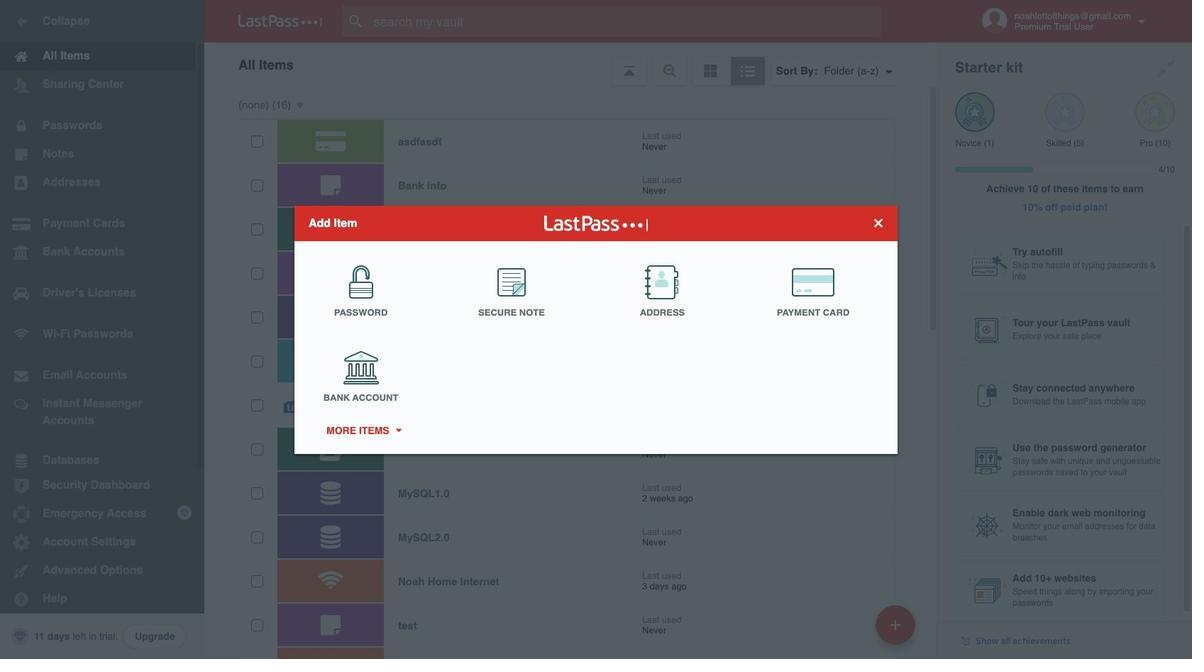 Task type: describe. For each thing, give the bounding box(es) containing it.
vault options navigation
[[204, 43, 939, 85]]

new item navigation
[[871, 601, 924, 660]]

lastpass image
[[239, 15, 322, 28]]

search my vault text field
[[342, 6, 909, 37]]

main navigation navigation
[[0, 0, 204, 660]]



Task type: locate. For each thing, give the bounding box(es) containing it.
dialog
[[295, 206, 898, 454]]

Search search field
[[342, 6, 909, 37]]

caret right image
[[393, 429, 403, 432]]

new item image
[[891, 620, 901, 630]]



Task type: vqa. For each thing, say whether or not it's contained in the screenshot.
LastPass image
yes



